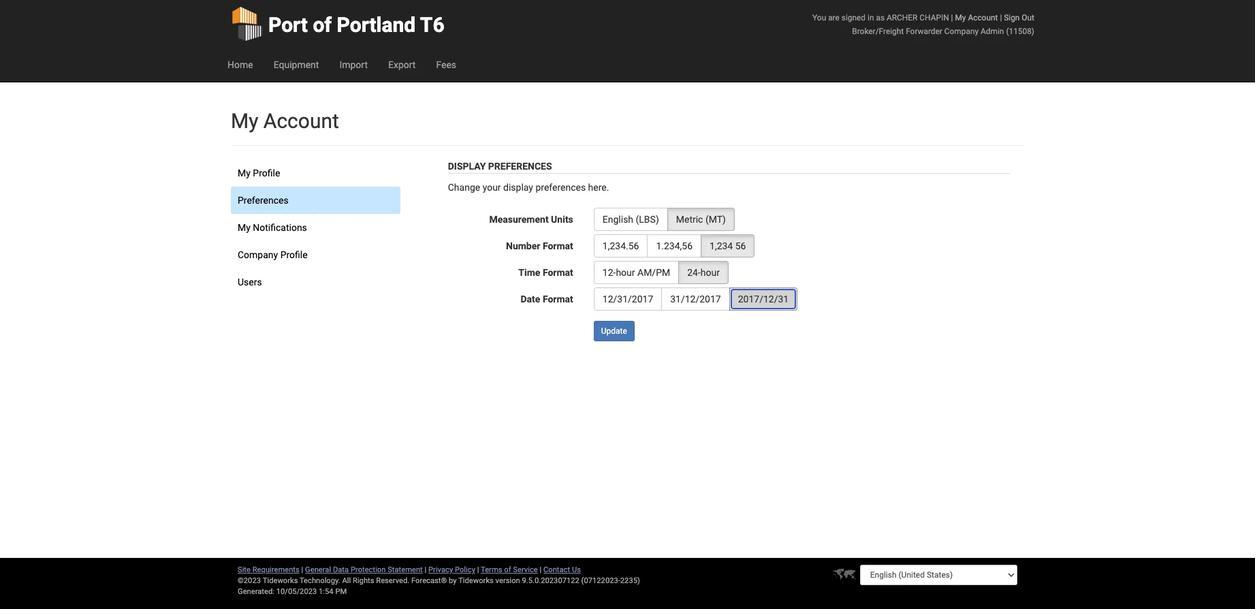 Task type: locate. For each thing, give the bounding box(es) containing it.
my up my profile
[[231, 109, 258, 133]]

of up version
[[504, 565, 511, 574]]

hour for 12-
[[616, 267, 635, 278]]

1 horizontal spatial account
[[968, 13, 998, 22]]

preferences up 'display'
[[488, 161, 552, 172]]

fees button
[[426, 48, 467, 82]]

1 horizontal spatial hour
[[701, 267, 720, 278]]

my
[[955, 13, 966, 22], [231, 109, 258, 133], [238, 168, 251, 179], [238, 222, 251, 233]]

0 horizontal spatial hour
[[616, 267, 635, 278]]

company up users
[[238, 249, 278, 260]]

0 vertical spatial of
[[313, 13, 332, 37]]

of
[[313, 13, 332, 37], [504, 565, 511, 574]]

update button
[[594, 321, 635, 341]]

1 vertical spatial company
[[238, 249, 278, 260]]

measurement units
[[489, 214, 574, 225]]

1 hour from the left
[[616, 267, 635, 278]]

hour
[[616, 267, 635, 278], [701, 267, 720, 278]]

profile for company profile
[[280, 249, 308, 260]]

1 format from the top
[[543, 241, 574, 251]]

portland
[[337, 13, 416, 37]]

equipment
[[274, 59, 319, 70]]

time
[[519, 267, 541, 278]]

sign
[[1004, 13, 1020, 22]]

preferences
[[488, 161, 552, 172], [238, 195, 289, 206]]

broker/freight
[[853, 27, 904, 36]]

data
[[333, 565, 349, 574]]

2 vertical spatial format
[[543, 294, 574, 305]]

0 horizontal spatial of
[[313, 13, 332, 37]]

my left notifications
[[238, 222, 251, 233]]

hour up "12/31/2017"
[[616, 267, 635, 278]]

1:54
[[319, 587, 334, 596]]

24-hour
[[688, 267, 720, 278]]

profile down notifications
[[280, 249, 308, 260]]

of inside site requirements | general data protection statement | privacy policy | terms of service | contact us ©2023 tideworks technology. all rights reserved. forecast® by tideworks version 9.5.0.202307122 (07122023-2235) generated: 10/05/2023 1:54 pm
[[504, 565, 511, 574]]

site requirements link
[[238, 565, 300, 574]]

company down my account link
[[945, 27, 979, 36]]

terms
[[481, 565, 502, 574]]

(11508)
[[1007, 27, 1035, 36]]

1 horizontal spatial preferences
[[488, 161, 552, 172]]

import button
[[329, 48, 378, 82]]

us
[[572, 565, 581, 574]]

1 horizontal spatial company
[[945, 27, 979, 36]]

number
[[506, 241, 541, 251]]

my inside the you are signed in as archer chapin | my account | sign out broker/freight forwarder company admin (11508)
[[955, 13, 966, 22]]

0 vertical spatial account
[[968, 13, 998, 22]]

format for date format
[[543, 294, 574, 305]]

contact
[[544, 565, 570, 574]]

privacy policy link
[[429, 565, 476, 574]]

2 hour from the left
[[701, 267, 720, 278]]

export button
[[378, 48, 426, 82]]

update
[[601, 326, 627, 336]]

policy
[[455, 565, 476, 574]]

number format
[[506, 241, 574, 251]]

account down equipment
[[264, 109, 339, 133]]

generated:
[[238, 587, 275, 596]]

2 format from the top
[[543, 267, 574, 278]]

service
[[513, 565, 538, 574]]

profile
[[253, 168, 280, 179], [280, 249, 308, 260]]

users
[[238, 277, 262, 288]]

©2023 tideworks
[[238, 576, 298, 585]]

port of portland t6
[[268, 13, 445, 37]]

1.234,56
[[656, 241, 693, 251]]

format down units
[[543, 241, 574, 251]]

units
[[551, 214, 574, 225]]

equipment button
[[263, 48, 329, 82]]

format right date
[[543, 294, 574, 305]]

technology.
[[300, 576, 340, 585]]

protection
[[351, 565, 386, 574]]

1,234 56
[[710, 241, 746, 251]]

preferences down my profile
[[238, 195, 289, 206]]

| left sign
[[1000, 13, 1002, 22]]

| up 9.5.0.202307122
[[540, 565, 542, 574]]

1 vertical spatial profile
[[280, 249, 308, 260]]

1 vertical spatial of
[[504, 565, 511, 574]]

profile up my notifications
[[253, 168, 280, 179]]

format right time
[[543, 267, 574, 278]]

format
[[543, 241, 574, 251], [543, 267, 574, 278], [543, 294, 574, 305]]

home button
[[217, 48, 263, 82]]

chapin
[[920, 13, 949, 22]]

date format
[[521, 294, 574, 305]]

1 vertical spatial format
[[543, 267, 574, 278]]

31/12/2017
[[671, 294, 721, 305]]

my up my notifications
[[238, 168, 251, 179]]

of right port
[[313, 13, 332, 37]]

date
[[521, 294, 541, 305]]

3 format from the top
[[543, 294, 574, 305]]

display
[[504, 182, 533, 193]]

12-hour am/pm
[[603, 267, 671, 278]]

| up tideworks
[[477, 565, 479, 574]]

pm
[[335, 587, 347, 596]]

account up admin on the right top of the page
[[968, 13, 998, 22]]

(07122023-
[[582, 576, 621, 585]]

of inside the port of portland t6 link
[[313, 13, 332, 37]]

1 horizontal spatial of
[[504, 565, 511, 574]]

hour down 1,234
[[701, 267, 720, 278]]

general
[[305, 565, 331, 574]]

1 vertical spatial preferences
[[238, 195, 289, 206]]

time format
[[519, 267, 574, 278]]

forwarder
[[906, 27, 943, 36]]

am/pm
[[638, 267, 671, 278]]

0 vertical spatial company
[[945, 27, 979, 36]]

import
[[340, 59, 368, 70]]

forecast®
[[412, 576, 447, 585]]

here.
[[588, 182, 609, 193]]

0 vertical spatial profile
[[253, 168, 280, 179]]

0 horizontal spatial account
[[264, 109, 339, 133]]

format for number format
[[543, 241, 574, 251]]

0 vertical spatial preferences
[[488, 161, 552, 172]]

my right chapin
[[955, 13, 966, 22]]

2017/12/31
[[738, 294, 789, 305]]

| up forecast®
[[425, 565, 427, 574]]

0 vertical spatial format
[[543, 241, 574, 251]]

1 vertical spatial account
[[264, 109, 339, 133]]



Task type: vqa. For each thing, say whether or not it's contained in the screenshot.
* associated with Number *
no



Task type: describe. For each thing, give the bounding box(es) containing it.
my account
[[231, 109, 339, 133]]

1,234
[[710, 241, 733, 251]]

0 horizontal spatial preferences
[[238, 195, 289, 206]]

statement
[[388, 565, 423, 574]]

my for my notifications
[[238, 222, 251, 233]]

tideworks
[[459, 576, 494, 585]]

24-
[[688, 267, 701, 278]]

metric
[[676, 214, 703, 225]]

| right chapin
[[952, 13, 953, 22]]

0 horizontal spatial company
[[238, 249, 278, 260]]

english
[[603, 214, 634, 225]]

format for time format
[[543, 267, 574, 278]]

notifications
[[253, 222, 307, 233]]

privacy
[[429, 565, 453, 574]]

you
[[813, 13, 827, 22]]

my for my account
[[231, 109, 258, 133]]

signed
[[842, 13, 866, 22]]

| left general
[[302, 565, 303, 574]]

my profile
[[238, 168, 280, 179]]

in
[[868, 13, 874, 22]]

admin
[[981, 27, 1005, 36]]

general data protection statement link
[[305, 565, 423, 574]]

terms of service link
[[481, 565, 538, 574]]

2235)
[[621, 576, 640, 585]]

9.5.0.202307122
[[522, 576, 580, 585]]

you are signed in as archer chapin | my account | sign out broker/freight forwarder company admin (11508)
[[813, 13, 1035, 36]]

measurement
[[489, 214, 549, 225]]

as
[[876, 13, 885, 22]]

fees
[[436, 59, 456, 70]]

my account link
[[955, 13, 998, 22]]

56
[[736, 241, 746, 251]]

rights
[[353, 576, 374, 585]]

version
[[496, 576, 520, 585]]

all
[[342, 576, 351, 585]]

site requirements | general data protection statement | privacy policy | terms of service | contact us ©2023 tideworks technology. all rights reserved. forecast® by tideworks version 9.5.0.202307122 (07122023-2235) generated: 10/05/2023 1:54 pm
[[238, 565, 640, 596]]

company profile
[[238, 249, 308, 260]]

are
[[829, 13, 840, 22]]

change your display preferences here.
[[448, 182, 609, 193]]

(mt)
[[706, 214, 726, 225]]

archer
[[887, 13, 918, 22]]

export
[[388, 59, 416, 70]]

out
[[1022, 13, 1035, 22]]

(lbs)
[[636, 214, 659, 225]]

profile for my profile
[[253, 168, 280, 179]]

change
[[448, 182, 480, 193]]

display
[[448, 161, 486, 172]]

my notifications
[[238, 222, 307, 233]]

port of portland t6 link
[[231, 0, 445, 48]]

12/31/2017
[[603, 294, 654, 305]]

your
[[483, 182, 501, 193]]

1,234.56
[[603, 241, 639, 251]]

reserved.
[[376, 576, 410, 585]]

account inside the you are signed in as archer chapin | my account | sign out broker/freight forwarder company admin (11508)
[[968, 13, 998, 22]]

requirements
[[253, 565, 300, 574]]

metric (mt)
[[676, 214, 726, 225]]

by
[[449, 576, 457, 585]]

t6
[[420, 13, 445, 37]]

port
[[268, 13, 308, 37]]

site
[[238, 565, 251, 574]]

contact us link
[[544, 565, 581, 574]]

hour for 24-
[[701, 267, 720, 278]]

english (lbs)
[[603, 214, 659, 225]]

display preferences
[[448, 161, 552, 172]]

12-
[[603, 267, 616, 278]]

home
[[228, 59, 253, 70]]

company inside the you are signed in as archer chapin | my account | sign out broker/freight forwarder company admin (11508)
[[945, 27, 979, 36]]

my for my profile
[[238, 168, 251, 179]]



